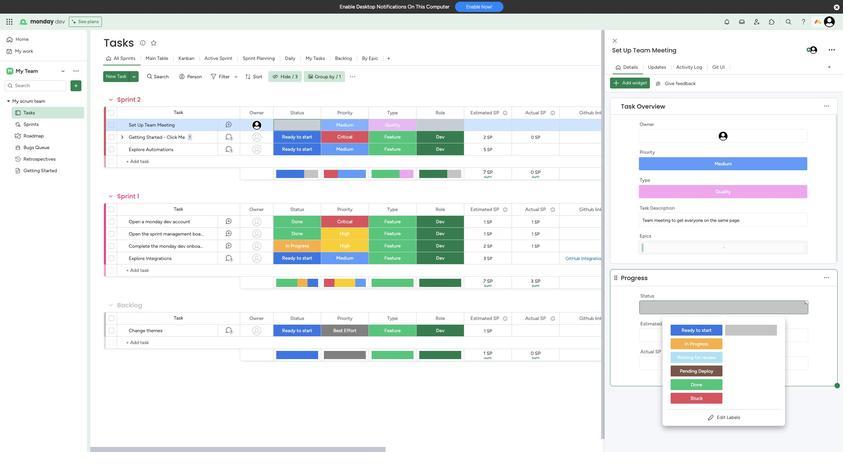 Task type: describe. For each thing, give the bounding box(es) containing it.
0 vertical spatial -
[[164, 135, 166, 140]]

1 status field from the top
[[289, 109, 306, 117]]

public board image
[[15, 168, 21, 174]]

list box containing my scrum team
[[0, 94, 87, 269]]

in progress for high
[[286, 243, 309, 249]]

show board description image
[[139, 40, 147, 46]]

angle down image
[[133, 74, 136, 79]]

set inside "field"
[[613, 46, 622, 55]]

estimated sp for second estimated sp field from the bottom of the page
[[471, 207, 500, 213]]

my tasks
[[306, 56, 325, 61]]

workspace options image
[[73, 68, 79, 74]]

2 estimated sp field from the top
[[469, 206, 501, 214]]

sprint
[[150, 232, 162, 237]]

ready inside option
[[682, 328, 696, 334]]

activity
[[677, 64, 694, 70]]

priority for 2nd priority field from the bottom of the page
[[338, 207, 353, 213]]

start for explore integrations
[[303, 256, 313, 262]]

list box containing ready to start
[[663, 320, 786, 410]]

3 for 3 sp sum
[[531, 279, 534, 285]]

updates
[[649, 64, 667, 70]]

account
[[173, 219, 190, 225]]

1 vertical spatial options image
[[73, 82, 79, 89]]

close image
[[613, 38, 618, 43]]

add widget
[[623, 80, 648, 86]]

sprint for sprint planning
[[243, 56, 256, 61]]

scrum
[[20, 98, 33, 104]]

waiting for review option
[[671, 353, 723, 363]]

give feedback button
[[653, 78, 699, 89]]

1 horizontal spatial progress
[[622, 274, 648, 282]]

2 vertical spatial 2
[[484, 244, 486, 249]]

0 vertical spatial tasks
[[104, 35, 134, 50]]

ready to start option
[[671, 325, 723, 336]]

to inside option
[[697, 328, 701, 334]]

done inside option
[[692, 383, 703, 388]]

everyone
[[685, 218, 704, 223]]

2 actual sp field from the top
[[524, 206, 548, 214]]

sort
[[253, 74, 262, 80]]

git ui
[[713, 64, 725, 70]]

me
[[178, 135, 185, 140]]

0 vertical spatial options image
[[830, 46, 836, 55]]

1 dev from the top
[[437, 134, 445, 140]]

sprint planning button
[[238, 53, 280, 64]]

2 / from the left
[[336, 74, 338, 80]]

explore automations
[[129, 147, 174, 153]]

owner for backlog the owner field
[[250, 316, 264, 322]]

2 + add task text field from the top
[[121, 339, 237, 347]]

0 horizontal spatial add view image
[[388, 56, 390, 61]]

1 sp sum
[[484, 351, 493, 361]]

effort
[[344, 328, 357, 334]]

computer
[[427, 4, 450, 10]]

github integration guide link
[[565, 256, 618, 261]]

inbox image
[[739, 18, 746, 25]]

dapulse drag handle 3 image
[[615, 276, 618, 281]]

updates button
[[644, 62, 672, 73]]

my tasks button
[[301, 53, 330, 64]]

started for getting started - click me
[[146, 135, 162, 140]]

epic
[[369, 56, 378, 61]]

onboarding
[[187, 244, 211, 250]]

daily
[[285, 56, 296, 61]]

2 high from the top
[[340, 243, 350, 249]]

complete
[[129, 244, 150, 250]]

up inside "field"
[[624, 46, 632, 55]]

5 dev from the top
[[437, 243, 445, 249]]

more dots image for task overview
[[825, 104, 830, 109]]

see plans button
[[69, 17, 102, 27]]

2 inside field
[[137, 95, 141, 104]]

apps image
[[769, 18, 776, 25]]

help image
[[801, 18, 808, 25]]

add
[[623, 80, 632, 86]]

actual for second actual sp field from the top of the page
[[526, 207, 540, 213]]

0 vertical spatial 0
[[532, 135, 534, 140]]

sprint for sprint 2
[[117, 95, 136, 104]]

dapulse close image
[[835, 4, 841, 11]]

add to favorites image
[[150, 39, 157, 46]]

deploy
[[699, 369, 714, 375]]

type for 1st type field from the bottom of the page
[[388, 316, 398, 322]]

retrospectives
[[24, 156, 56, 162]]

backlog for backlog 'button'
[[335, 56, 352, 61]]

estimated sp for third estimated sp field
[[471, 316, 500, 322]]

actual sp for 3rd actual sp field from the bottom
[[526, 110, 546, 116]]

started for getting started
[[41, 168, 57, 174]]

waiting for review
[[678, 355, 717, 361]]

edit
[[718, 415, 726, 421]]

2 vertical spatial 0
[[531, 351, 534, 357]]

page.
[[730, 218, 741, 223]]

enable now! button
[[455, 2, 504, 12]]

enable desktop notifications on this computer
[[340, 4, 450, 10]]

all sprints button
[[103, 53, 141, 64]]

1 inside "1 sp sum"
[[484, 351, 486, 357]]

ready to start for explore automations
[[282, 147, 313, 152]]

waiting
[[678, 355, 694, 361]]

github for 1st github link field from the bottom of the page
[[580, 316, 595, 322]]

actual for 1st actual sp field from the bottom
[[526, 316, 540, 322]]

new
[[106, 74, 116, 79]]

active sprint
[[205, 56, 233, 61]]

1 / from the left
[[292, 74, 294, 80]]

enable now!
[[467, 4, 493, 10]]

Sprint 2 field
[[116, 95, 143, 104]]

Search field
[[152, 72, 173, 81]]

github for first github link field
[[580, 110, 595, 116]]

Sprint 1 field
[[116, 192, 141, 201]]

1 vertical spatial up
[[137, 122, 144, 128]]

0 horizontal spatial set
[[129, 122, 136, 128]]

1 2 sp from the top
[[484, 135, 493, 140]]

link for 1st github link field from the bottom of the page
[[596, 316, 603, 322]]

2 2 sp from the top
[[484, 244, 493, 249]]

1 type field from the top
[[386, 109, 400, 117]]

edit labels button
[[669, 413, 780, 424]]

1 vertical spatial option
[[726, 325, 778, 336]]

0 horizontal spatial 3
[[295, 74, 298, 80]]

sp inside 3 sp sum
[[535, 279, 541, 285]]

1 vertical spatial add view image
[[829, 65, 832, 70]]

my for my scrum team
[[12, 98, 19, 104]]

sprints inside button
[[120, 56, 136, 61]]

1 github link from the top
[[580, 110, 603, 116]]

owner for 3rd the owner field from the bottom
[[250, 110, 264, 116]]

my work
[[15, 48, 33, 54]]

plans
[[88, 19, 99, 25]]

in progress for done
[[685, 342, 709, 347]]

1 vertical spatial quality
[[716, 189, 732, 195]]

1 button for change themes
[[218, 325, 240, 337]]

0 horizontal spatial dev
[[55, 18, 65, 26]]

in for high
[[286, 243, 290, 249]]

table
[[157, 56, 168, 61]]

7 dev from the top
[[437, 328, 445, 334]]

git ui button
[[708, 62, 731, 73]]

2 status field from the top
[[289, 206, 306, 214]]

sum inside 3 sp sum
[[532, 284, 540, 288]]

1 horizontal spatial -
[[724, 246, 726, 251]]

team
[[34, 98, 45, 104]]

git
[[713, 64, 720, 70]]

github
[[566, 256, 581, 261]]

log
[[695, 64, 703, 70]]

bugs queue
[[24, 145, 50, 151]]

hide / 3
[[281, 74, 298, 80]]

2 7 sp sum from the top
[[484, 279, 493, 288]]

1 feature from the top
[[385, 134, 401, 140]]

5 sp
[[484, 147, 493, 152]]

1 0 sp sum from the top
[[531, 170, 541, 179]]

by
[[363, 56, 368, 61]]

4 feature from the top
[[385, 231, 401, 237]]

management
[[164, 232, 192, 237]]

notifications image
[[724, 18, 731, 25]]

meeting inside "field"
[[653, 46, 677, 55]]

3 actual sp field from the top
[[524, 315, 548, 323]]

group
[[315, 74, 329, 80]]

role for sprint 1
[[436, 207, 445, 213]]

0 vertical spatial done
[[292, 219, 303, 225]]

0 vertical spatial quality
[[385, 122, 401, 128]]

task inside new task button
[[117, 74, 127, 79]]

activity log
[[677, 64, 703, 70]]

actual for 3rd actual sp field from the bottom
[[526, 110, 540, 116]]

sprint planning
[[243, 56, 275, 61]]

Search in workspace field
[[14, 82, 57, 90]]

queue
[[35, 145, 50, 151]]

1 vertical spatial 2
[[484, 135, 486, 140]]

1 role from the top
[[436, 110, 445, 116]]

meeting
[[655, 218, 671, 223]]

1 estimated sp field from the top
[[469, 109, 501, 117]]

5
[[484, 147, 487, 152]]

0 vertical spatial maria williams image
[[825, 16, 836, 27]]

4 dev from the top
[[437, 231, 445, 237]]

click
[[167, 135, 177, 140]]

0 vertical spatial option
[[0, 95, 87, 96]]

task overview
[[622, 102, 666, 111]]

tasks inside list box
[[24, 110, 35, 116]]

m
[[8, 68, 12, 74]]

best
[[334, 328, 343, 334]]

start for explore automations
[[303, 147, 313, 152]]

group by / 1
[[315, 74, 341, 80]]

3 type field from the top
[[386, 315, 400, 323]]

automations
[[146, 147, 174, 153]]

feedback
[[676, 81, 696, 86]]

person button
[[177, 71, 206, 82]]

my team
[[16, 68, 38, 74]]

type for 2nd type field from the bottom of the page
[[388, 207, 398, 213]]

active sprint button
[[200, 53, 238, 64]]

work
[[23, 48, 33, 54]]

filter
[[219, 74, 230, 80]]

link for second github link field
[[596, 207, 603, 213]]

ready for explore automations
[[282, 147, 296, 152]]

tasks inside button
[[314, 56, 325, 61]]

stuck option
[[671, 393, 723, 404]]

2 feature from the top
[[385, 147, 401, 152]]

Tasks field
[[102, 35, 136, 50]]

0 vertical spatial monday
[[30, 18, 54, 26]]

1 vertical spatial set up team meeting
[[129, 122, 175, 128]]

ready for explore integrations
[[282, 256, 296, 262]]

sprint 1
[[117, 192, 139, 201]]

main
[[146, 56, 156, 61]]

team left meeting
[[643, 218, 654, 223]]

dev for complete
[[178, 244, 186, 250]]

getting for getting started
[[24, 168, 40, 174]]

column information image
[[551, 110, 556, 116]]

5 feature from the top
[[385, 243, 401, 249]]

menu image
[[350, 73, 356, 80]]

backlog button
[[330, 53, 357, 64]]

v2 search image
[[147, 73, 152, 81]]

2 github link field from the top
[[578, 206, 605, 214]]

dev for open
[[164, 219, 172, 225]]



Task type: vqa. For each thing, say whether or not it's contained in the screenshot.
2nd were from the bottom
no



Task type: locate. For each thing, give the bounding box(es) containing it.
meeting up "click"
[[157, 122, 175, 128]]

my inside "button"
[[15, 48, 22, 54]]

1 priority field from the top
[[336, 109, 355, 117]]

list box
[[0, 94, 87, 269], [663, 320, 786, 410]]

monday dev
[[30, 18, 65, 26]]

arrow down image
[[232, 73, 240, 81]]

1 vertical spatial priority field
[[336, 206, 355, 214]]

Priority field
[[336, 109, 355, 117], [336, 206, 355, 214], [336, 315, 355, 323]]

overview
[[637, 102, 666, 111]]

0 vertical spatial sprints
[[120, 56, 136, 61]]

my inside list box
[[12, 98, 19, 104]]

1 link from the top
[[596, 110, 603, 116]]

monday for complete
[[159, 244, 177, 250]]

open for open a monday dev account
[[129, 219, 141, 225]]

widget
[[633, 80, 648, 86]]

3 sp
[[484, 256, 493, 261]]

workspace selection element
[[6, 67, 39, 75]]

enable for enable desktop notifications on this computer
[[340, 4, 355, 10]]

explore for explore automations
[[129, 147, 145, 153]]

0 vertical spatial github link
[[580, 110, 603, 116]]

1 open from the top
[[129, 219, 141, 225]]

3 github link from the top
[[580, 316, 603, 322]]

+ add task text field down "automations"
[[121, 158, 237, 166]]

0 vertical spatial open
[[129, 219, 141, 225]]

7 down 3 sp
[[484, 279, 486, 285]]

3 sp sum
[[531, 279, 541, 288]]

0 vertical spatial explore
[[129, 147, 145, 153]]

7 feature from the top
[[385, 328, 401, 334]]

details button
[[613, 62, 644, 73]]

github link
[[580, 110, 603, 116], [580, 207, 603, 213], [580, 316, 603, 322]]

2 more dots image from the top
[[825, 276, 830, 281]]

up up getting started - click me
[[137, 122, 144, 128]]

meeting up updates
[[653, 46, 677, 55]]

home
[[16, 36, 29, 42]]

monday for open
[[145, 219, 163, 225]]

2 type field from the top
[[386, 206, 400, 214]]

estimated
[[471, 110, 493, 116], [471, 207, 493, 213], [471, 316, 493, 322], [641, 322, 663, 327]]

role field for sprint 1
[[434, 206, 447, 214]]

1 vertical spatial list box
[[663, 320, 786, 410]]

2 owner field from the top
[[248, 206, 266, 214]]

2 link from the top
[[596, 207, 603, 213]]

getting up explore automations
[[129, 135, 145, 140]]

2 sp up 5 sp
[[484, 135, 493, 140]]

3 link from the top
[[596, 316, 603, 322]]

explore for explore integrations
[[129, 256, 145, 262]]

actual sp
[[526, 110, 546, 116], [526, 207, 546, 213], [526, 316, 546, 322], [641, 349, 662, 355]]

1 vertical spatial 0
[[531, 170, 534, 176]]

6 feature from the top
[[385, 256, 401, 262]]

0 horizontal spatial list box
[[0, 94, 87, 269]]

tasks up group in the top left of the page
[[314, 56, 325, 61]]

the for dev
[[142, 232, 149, 237]]

pending deploy option
[[671, 366, 723, 377]]

1 horizontal spatial tasks
[[104, 35, 134, 50]]

link for first github link field
[[596, 110, 603, 116]]

owner field for backlog
[[248, 315, 266, 323]]

0 vertical spatial in
[[286, 243, 290, 249]]

2 vertical spatial monday
[[159, 244, 177, 250]]

my right 'daily'
[[306, 56, 312, 61]]

1 horizontal spatial list box
[[663, 320, 786, 410]]

feature
[[385, 134, 401, 140], [385, 147, 401, 152], [385, 219, 401, 225], [385, 231, 401, 237], [385, 243, 401, 249], [385, 256, 401, 262], [385, 328, 401, 334]]

see plans
[[78, 19, 99, 25]]

2 horizontal spatial dev
[[178, 244, 186, 250]]

details
[[624, 64, 638, 70]]

up
[[624, 46, 632, 55], [137, 122, 144, 128]]

explore left "automations"
[[129, 147, 145, 153]]

activity log button
[[672, 62, 708, 73]]

2 github link from the top
[[580, 207, 603, 213]]

0 vertical spatial critical
[[338, 134, 353, 140]]

active
[[205, 56, 218, 61]]

my for my team
[[16, 68, 23, 74]]

1 vertical spatial explore
[[129, 256, 145, 262]]

sprint for sprint 1
[[117, 192, 136, 201]]

ready for change themes
[[282, 328, 296, 334]]

1 button
[[188, 131, 192, 144], [218, 131, 240, 144], [218, 144, 240, 156], [218, 253, 240, 265], [218, 325, 240, 337]]

my inside workspace selection element
[[16, 68, 23, 74]]

0 vertical spatial status field
[[289, 109, 306, 117]]

0 horizontal spatial option
[[0, 95, 87, 96]]

1 github from the top
[[580, 110, 595, 116]]

7 down 5
[[484, 170, 486, 176]]

github integration guide
[[566, 256, 617, 261]]

backlog up menu icon
[[335, 56, 352, 61]]

by
[[330, 74, 335, 80]]

2 0 sp sum from the top
[[531, 351, 541, 361]]

0 horizontal spatial maria williams image
[[810, 46, 819, 55]]

sprint inside field
[[117, 192, 136, 201]]

monday
[[30, 18, 54, 26], [145, 219, 163, 225], [159, 244, 177, 250]]

monday up home button
[[30, 18, 54, 26]]

my inside button
[[306, 56, 312, 61]]

3 status field from the top
[[289, 315, 306, 323]]

type
[[388, 110, 398, 116], [640, 178, 651, 183], [388, 207, 398, 213], [388, 316, 398, 322]]

0 vertical spatial 0 sp sum
[[531, 170, 541, 179]]

0 vertical spatial dev
[[55, 18, 65, 26]]

team up the search in workspace field
[[25, 68, 38, 74]]

/ right hide
[[292, 74, 294, 80]]

on
[[408, 4, 415, 10]]

0 horizontal spatial started
[[41, 168, 57, 174]]

1 more dots image from the top
[[825, 104, 830, 109]]

0 vertical spatial set
[[613, 46, 622, 55]]

my for my work
[[15, 48, 22, 54]]

- down same
[[724, 246, 726, 251]]

getting right public board image
[[24, 168, 40, 174]]

stuck
[[691, 396, 703, 402]]

6 dev from the top
[[437, 256, 445, 262]]

0 horizontal spatial in
[[286, 243, 290, 249]]

1 horizontal spatial in
[[685, 342, 689, 347]]

enable
[[340, 4, 355, 10], [467, 4, 481, 10]]

column information image
[[503, 110, 508, 116], [503, 207, 508, 213], [551, 207, 556, 213], [503, 316, 508, 322], [551, 316, 556, 322]]

0 vertical spatial started
[[146, 135, 162, 140]]

2 vertical spatial status field
[[289, 315, 306, 323]]

sprints right all
[[120, 56, 136, 61]]

github for second github link field
[[580, 207, 595, 213]]

in inside option
[[685, 342, 689, 347]]

1 horizontal spatial enable
[[467, 4, 481, 10]]

set up team meeting up getting started - click me
[[129, 122, 175, 128]]

started up explore automations
[[146, 135, 162, 140]]

team meeting to get everyone on the same page.
[[643, 218, 741, 223]]

1 github link field from the top
[[578, 109, 605, 117]]

give feedback
[[666, 81, 696, 86]]

meeting
[[653, 46, 677, 55], [157, 122, 175, 128]]

1 high from the top
[[340, 231, 350, 237]]

1 7 from the top
[[484, 170, 486, 176]]

sprint inside field
[[117, 95, 136, 104]]

see
[[78, 19, 86, 25]]

1 vertical spatial maria williams image
[[810, 46, 819, 55]]

set down the sprint 2 field
[[129, 122, 136, 128]]

by epic
[[363, 56, 378, 61]]

2 critical from the top
[[338, 219, 353, 225]]

getting started - click me
[[129, 135, 185, 140]]

2 vertical spatial the
[[151, 244, 158, 250]]

maria williams image
[[825, 16, 836, 27], [810, 46, 819, 55]]

3 role from the top
[[436, 316, 445, 322]]

2 github from the top
[[580, 207, 595, 213]]

1 button for explore automations
[[218, 144, 240, 156]]

actual sp for 1st actual sp field from the bottom
[[526, 316, 546, 322]]

my right the 'caret down' image at left top
[[12, 98, 19, 104]]

tasks right public board icon
[[24, 110, 35, 116]]

monday down open the sprint management board
[[159, 244, 177, 250]]

sum inside "1 sp sum"
[[485, 356, 492, 361]]

the right the "on"
[[711, 218, 717, 223]]

1 horizontal spatial options image
[[830, 46, 836, 55]]

1 vertical spatial 7 sp sum
[[484, 279, 493, 288]]

backlog up change
[[117, 301, 142, 310]]

3 role field from the top
[[434, 315, 447, 323]]

options image
[[830, 46, 836, 55], [73, 82, 79, 89]]

enable left desktop
[[340, 4, 355, 10]]

3 feature from the top
[[385, 219, 401, 225]]

board
[[193, 232, 205, 237]]

7 sp sum
[[484, 170, 493, 179], [484, 279, 493, 288]]

1 explore from the top
[[129, 147, 145, 153]]

integration
[[582, 256, 604, 261]]

+ Add task text field
[[121, 267, 237, 275]]

1 vertical spatial progress
[[622, 274, 648, 282]]

2 vertical spatial github link
[[580, 316, 603, 322]]

options image down workspace options icon
[[73, 82, 79, 89]]

notifications
[[377, 4, 407, 10]]

done option
[[671, 380, 723, 391]]

team inside "field"
[[634, 46, 651, 55]]

1 vertical spatial 7
[[484, 279, 486, 285]]

0 vertical spatial link
[[596, 110, 603, 116]]

2 horizontal spatial progress
[[691, 342, 709, 347]]

in progress option
[[671, 339, 723, 350]]

more dots image for progress
[[825, 276, 830, 281]]

1 vertical spatial backlog
[[117, 301, 142, 310]]

1 actual sp field from the top
[[524, 109, 548, 117]]

more dots image
[[825, 104, 830, 109], [825, 276, 830, 281]]

1 vertical spatial meeting
[[157, 122, 175, 128]]

0 vertical spatial github
[[580, 110, 595, 116]]

1 vertical spatial in
[[685, 342, 689, 347]]

my left work
[[15, 48, 22, 54]]

2 dev from the top
[[437, 147, 445, 152]]

0 vertical spatial role
[[436, 110, 445, 116]]

0 horizontal spatial in progress
[[286, 243, 309, 249]]

task
[[117, 74, 127, 79], [622, 102, 636, 111], [174, 110, 183, 116], [640, 206, 650, 211], [174, 207, 183, 212], [174, 316, 183, 322]]

priority for third priority field from the bottom of the page
[[338, 110, 353, 116]]

kanban
[[179, 56, 195, 61]]

quality
[[385, 122, 401, 128], [716, 189, 732, 195]]

sort button
[[242, 71, 267, 82]]

guide
[[605, 256, 617, 261]]

3 github from the top
[[580, 316, 595, 322]]

1 vertical spatial + add task text field
[[121, 339, 237, 347]]

the for high
[[151, 244, 158, 250]]

1 button for explore integrations
[[218, 253, 240, 265]]

actual sp for second actual sp field from the top of the page
[[526, 207, 546, 213]]

open for open the sprint management board
[[129, 232, 141, 237]]

caret down image
[[7, 99, 10, 104]]

enable left 'now!'
[[467, 4, 481, 10]]

role field for backlog
[[434, 315, 447, 323]]

set
[[613, 46, 622, 55], [129, 122, 136, 128]]

2 sp up 3 sp
[[484, 244, 493, 249]]

done
[[292, 219, 303, 225], [292, 231, 303, 237], [692, 383, 703, 388]]

/
[[292, 74, 294, 80], [336, 74, 338, 80]]

my
[[15, 48, 22, 54], [306, 56, 312, 61], [16, 68, 23, 74], [12, 98, 19, 104]]

1 horizontal spatial the
[[151, 244, 158, 250]]

3 dev from the top
[[437, 219, 445, 225]]

3 inside 3 sp sum
[[531, 279, 534, 285]]

1 button for getting started - click me
[[218, 131, 240, 144]]

sprint
[[220, 56, 233, 61], [243, 56, 256, 61], [117, 95, 136, 104], [117, 192, 136, 201]]

start for change themes
[[303, 328, 313, 334]]

2 vertical spatial role
[[436, 316, 445, 322]]

up up details button
[[624, 46, 632, 55]]

ui
[[721, 64, 725, 70]]

my right workspace icon
[[16, 68, 23, 74]]

- left "click"
[[164, 135, 166, 140]]

open left a
[[129, 219, 141, 225]]

1 horizontal spatial add view image
[[829, 65, 832, 70]]

main table
[[146, 56, 168, 61]]

complete the monday dev onboarding flow
[[129, 244, 222, 250]]

owner field for sprint 1
[[248, 206, 266, 214]]

1 inside field
[[137, 192, 139, 201]]

+ Add task text field
[[121, 158, 237, 166], [121, 339, 237, 347]]

1 + add task text field from the top
[[121, 158, 237, 166]]

Owner field
[[248, 109, 266, 117], [248, 206, 266, 214], [248, 315, 266, 323]]

progress inside in progress option
[[691, 342, 709, 347]]

started inside list box
[[41, 168, 57, 174]]

1 horizontal spatial in progress
[[685, 342, 709, 347]]

2 horizontal spatial the
[[711, 218, 717, 223]]

backlog inside field
[[117, 301, 142, 310]]

1 role field from the top
[[434, 109, 447, 117]]

2 vertical spatial estimated sp field
[[469, 315, 501, 323]]

in for done
[[685, 342, 689, 347]]

change
[[129, 328, 146, 334]]

1 vertical spatial 0 sp sum
[[531, 351, 541, 361]]

sprints
[[120, 56, 136, 61], [24, 122, 39, 127]]

Actual SP field
[[524, 109, 548, 117], [524, 206, 548, 214], [524, 315, 548, 323]]

option
[[0, 95, 87, 96], [726, 325, 778, 336]]

select product image
[[6, 18, 13, 25]]

invite members image
[[754, 18, 761, 25]]

2 7 from the top
[[484, 279, 486, 285]]

Github link field
[[578, 109, 605, 117], [578, 206, 605, 214], [578, 315, 605, 323]]

sprints up roadmap
[[24, 122, 39, 127]]

0 horizontal spatial tasks
[[24, 110, 35, 116]]

1 horizontal spatial getting
[[129, 135, 145, 140]]

dapulse drag 2 image
[[606, 234, 608, 242]]

2 explore from the top
[[129, 256, 145, 262]]

3 owner field from the top
[[248, 315, 266, 323]]

team up getting started - click me
[[145, 122, 156, 128]]

dev left see
[[55, 18, 65, 26]]

ready to start inside option
[[682, 328, 712, 334]]

1 horizontal spatial set
[[613, 46, 622, 55]]

1 vertical spatial link
[[596, 207, 603, 213]]

0 horizontal spatial backlog
[[117, 301, 142, 310]]

enable for enable now!
[[467, 4, 481, 10]]

0 horizontal spatial set up team meeting
[[129, 122, 175, 128]]

2 vertical spatial dev
[[178, 244, 186, 250]]

3 priority field from the top
[[336, 315, 355, 323]]

the left sprint
[[142, 232, 149, 237]]

dapulse addbtn image
[[807, 48, 812, 52]]

2 priority field from the top
[[336, 206, 355, 214]]

ready to start
[[282, 134, 313, 140], [282, 147, 313, 152], [282, 256, 313, 262], [682, 328, 712, 334], [282, 328, 313, 334]]

change themes
[[129, 328, 163, 334]]

daily button
[[280, 53, 301, 64]]

started down retrospectives
[[41, 168, 57, 174]]

dev down management
[[178, 244, 186, 250]]

priority for third priority field from the top
[[338, 316, 353, 322]]

progress
[[291, 243, 309, 249], [622, 274, 648, 282], [691, 342, 709, 347]]

public board image
[[15, 110, 21, 116]]

7 sp sum down 5 sp
[[484, 170, 493, 179]]

1 vertical spatial monday
[[145, 219, 163, 225]]

3 for 3 sp
[[484, 256, 486, 261]]

workspace image
[[6, 67, 13, 75]]

in progress inside option
[[685, 342, 709, 347]]

new task
[[106, 74, 127, 79]]

ready to start for change themes
[[282, 328, 313, 334]]

0 vertical spatial role field
[[434, 109, 447, 117]]

set up team meeting inside "field"
[[613, 46, 677, 55]]

backlog for backlog field
[[117, 301, 142, 310]]

the down sprint
[[151, 244, 158, 250]]

my scrum team
[[12, 98, 45, 104]]

/ right by
[[336, 74, 338, 80]]

estimated sp for 3rd estimated sp field from the bottom
[[471, 110, 500, 116]]

Role field
[[434, 109, 447, 117], [434, 206, 447, 214], [434, 315, 447, 323]]

search everything image
[[786, 18, 793, 25]]

2 role field from the top
[[434, 206, 447, 214]]

open up complete
[[129, 232, 141, 237]]

0 vertical spatial type field
[[386, 109, 400, 117]]

pending
[[681, 369, 698, 375]]

1 critical from the top
[[338, 134, 353, 140]]

set up team meeting up updates
[[613, 46, 677, 55]]

ready to start for explore integrations
[[282, 256, 313, 262]]

for
[[695, 355, 701, 361]]

2 vertical spatial owner field
[[248, 315, 266, 323]]

1 vertical spatial type field
[[386, 206, 400, 214]]

1 7 sp sum from the top
[[484, 170, 493, 179]]

0 vertical spatial 2 sp
[[484, 135, 493, 140]]

1 vertical spatial 2 sp
[[484, 244, 493, 249]]

0 vertical spatial up
[[624, 46, 632, 55]]

medium
[[337, 122, 354, 128], [337, 147, 354, 152], [715, 161, 733, 167], [337, 256, 354, 262]]

0 horizontal spatial sprints
[[24, 122, 39, 127]]

now!
[[482, 4, 493, 10]]

backlog inside 'button'
[[335, 56, 352, 61]]

set down close icon
[[613, 46, 622, 55]]

pending deploy
[[681, 369, 714, 375]]

+ add task text field down 'themes' in the left bottom of the page
[[121, 339, 237, 347]]

started
[[146, 135, 162, 140], [41, 168, 57, 174]]

1 horizontal spatial dev
[[164, 219, 172, 225]]

1 horizontal spatial /
[[336, 74, 338, 80]]

1 vertical spatial github link
[[580, 207, 603, 213]]

1 vertical spatial -
[[724, 246, 726, 251]]

task description
[[640, 206, 675, 211]]

options image right dapulse addbtn icon
[[830, 46, 836, 55]]

high
[[340, 231, 350, 237], [340, 243, 350, 249]]

person
[[187, 74, 202, 80]]

getting for getting started - click me
[[129, 135, 145, 140]]

1 vertical spatial open
[[129, 232, 141, 237]]

1 vertical spatial role
[[436, 207, 445, 213]]

my for my tasks
[[306, 56, 312, 61]]

role for backlog
[[436, 316, 445, 322]]

0 horizontal spatial up
[[137, 122, 144, 128]]

0 vertical spatial meeting
[[653, 46, 677, 55]]

progress for feature
[[291, 243, 309, 249]]

edit labels
[[718, 415, 741, 421]]

0 vertical spatial getting
[[129, 135, 145, 140]]

1 horizontal spatial sprints
[[120, 56, 136, 61]]

0 horizontal spatial quality
[[385, 122, 401, 128]]

team inside workspace selection element
[[25, 68, 38, 74]]

Status field
[[289, 109, 306, 117], [289, 206, 306, 214], [289, 315, 306, 323]]

team up details
[[634, 46, 651, 55]]

0 horizontal spatial -
[[164, 135, 166, 140]]

3 github link field from the top
[[578, 315, 605, 323]]

hide
[[281, 74, 291, 80]]

3 estimated sp field from the top
[[469, 315, 501, 323]]

0 vertical spatial github link field
[[578, 109, 605, 117]]

add view image
[[388, 56, 390, 61], [829, 65, 832, 70]]

set up team meeting
[[613, 46, 677, 55], [129, 122, 175, 128]]

tasks up all
[[104, 35, 134, 50]]

progress for waiting for review
[[691, 342, 709, 347]]

roadmap
[[24, 133, 44, 139]]

0 vertical spatial add view image
[[388, 56, 390, 61]]

all
[[114, 56, 119, 61]]

Type field
[[386, 109, 400, 117], [386, 206, 400, 214], [386, 315, 400, 323]]

enable inside button
[[467, 4, 481, 10]]

monday right a
[[145, 219, 163, 225]]

start inside option
[[702, 328, 712, 334]]

sp inside "1 sp sum"
[[487, 351, 493, 357]]

1 owner field from the top
[[248, 109, 266, 117]]

Estimated SP field
[[469, 109, 501, 117], [469, 206, 501, 214], [469, 315, 501, 323]]

1 vertical spatial set
[[129, 122, 136, 128]]

0 vertical spatial 7
[[484, 170, 486, 176]]

owner for the owner field associated with sprint 1
[[250, 207, 264, 213]]

on
[[705, 218, 710, 223]]

2 vertical spatial priority field
[[336, 315, 355, 323]]

1 vertical spatial done
[[292, 231, 303, 237]]

explore down complete
[[129, 256, 145, 262]]

2 role from the top
[[436, 207, 445, 213]]

type for first type field from the top of the page
[[388, 110, 398, 116]]

7 sp sum down 3 sp
[[484, 279, 493, 288]]

get
[[678, 218, 684, 223]]

dev
[[437, 134, 445, 140], [437, 147, 445, 152], [437, 219, 445, 225], [437, 231, 445, 237], [437, 243, 445, 249], [437, 256, 445, 262], [437, 328, 445, 334]]

flow
[[212, 244, 222, 250]]

1 vertical spatial the
[[142, 232, 149, 237]]

1 vertical spatial sprints
[[24, 122, 39, 127]]

dev up open the sprint management board
[[164, 219, 172, 225]]

2 open from the top
[[129, 232, 141, 237]]

new task button
[[103, 71, 129, 82]]

best effort
[[334, 328, 357, 334]]

1 horizontal spatial meeting
[[653, 46, 677, 55]]

0 horizontal spatial meeting
[[157, 122, 175, 128]]

0 vertical spatial progress
[[291, 243, 309, 249]]

0 sp
[[532, 135, 541, 140]]

a
[[142, 219, 144, 225]]

0 vertical spatial actual sp field
[[524, 109, 548, 117]]

filter button
[[208, 71, 240, 82]]

Set Up Team Meeting field
[[611, 46, 806, 55]]

getting inside list box
[[24, 168, 40, 174]]

Backlog field
[[116, 301, 144, 310]]



